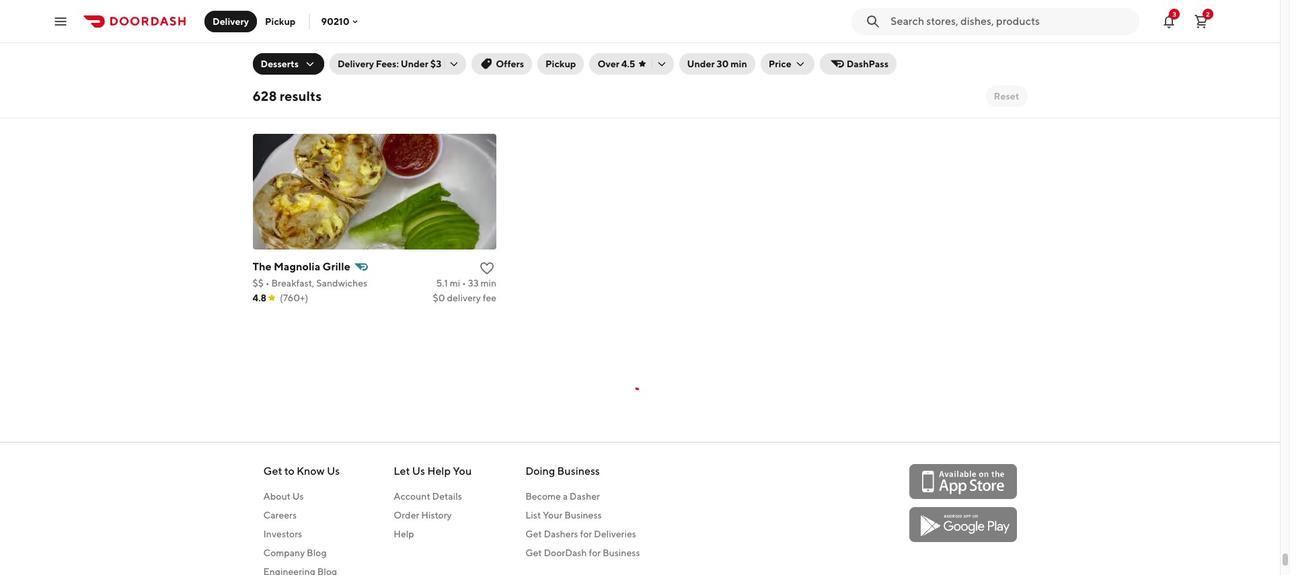 Task type: describe. For each thing, give the bounding box(es) containing it.
market
[[549, 52, 585, 64]]

hamburger
[[291, 52, 348, 64]]

mi for the magnolia grille
[[450, 278, 460, 288]]

click to add this store to your saved list image for the magnolia grille
[[479, 260, 495, 276]]

account details
[[394, 491, 462, 502]]

help link
[[394, 527, 472, 541]]

norm's
[[253, 52, 288, 64]]

you
[[453, 465, 472, 477]]

reset
[[994, 91, 1019, 102]]

get doordash for business
[[525, 547, 640, 558]]

history
[[421, 510, 452, 520]]

under inside button
[[687, 59, 715, 69]]

nijiya market
[[518, 52, 585, 64]]

(510+)
[[279, 84, 306, 95]]

0 horizontal spatial pickup
[[265, 16, 296, 27]]

click to add this store to your saved list image for norm's hamburger
[[479, 52, 495, 68]]

the
[[253, 260, 272, 273]]

min inside button
[[731, 59, 747, 69]]

order history link
[[394, 508, 472, 522]]

min for nijiya market
[[746, 69, 762, 80]]

desserts
[[261, 59, 299, 69]]

delivery for delivery fees: under $3
[[338, 59, 374, 69]]

alcohol,
[[802, 69, 838, 80]]

company blog link
[[263, 546, 340, 559]]

notification bell image
[[1161, 13, 1177, 29]]

under 30 min button
[[679, 53, 755, 75]]

burgers,
[[271, 69, 307, 80]]

about us
[[263, 491, 304, 502]]

1 horizontal spatial us
[[327, 465, 340, 477]]

help inside help link
[[394, 528, 414, 539]]

• inside $$ • alcohol, convenience $​0 delivery fee
[[796, 69, 800, 80]]

dasher
[[570, 491, 600, 502]]

doing
[[525, 465, 555, 477]]

get for get dashers for deliveries
[[525, 528, 542, 539]]

• left 41
[[729, 69, 733, 80]]

order history
[[394, 510, 452, 520]]

wallet-friendly
[[255, 100, 316, 110]]

1 vertical spatial delivery
[[447, 292, 481, 303]]

2
[[1206, 10, 1210, 18]]

breakfast,
[[271, 278, 314, 288]]

1 horizontal spatial pickup
[[546, 59, 576, 69]]

get dashers for deliveries link
[[525, 527, 640, 541]]

• left 43
[[462, 69, 466, 80]]

careers
[[263, 510, 297, 520]]

$$ • burgers, breakfast
[[253, 69, 350, 80]]

7.2 mi • 43 min
[[436, 69, 497, 80]]

norm's hamburger
[[253, 52, 348, 64]]

company
[[263, 547, 305, 558]]

doing business
[[525, 465, 600, 477]]

for for doordash
[[589, 547, 601, 558]]

delivery fees: under $3
[[338, 59, 441, 69]]

account
[[394, 491, 430, 502]]

$​0 inside $$ • alcohol, convenience $​0 delivery fee
[[964, 84, 976, 95]]

magnolia
[[274, 260, 320, 273]]

convenience for grocery,
[[575, 69, 632, 80]]

us for about us
[[292, 491, 304, 502]]

$$ for nijiya market
[[518, 69, 529, 80]]

33
[[468, 278, 479, 288]]

let
[[394, 465, 410, 477]]

5.1
[[436, 278, 448, 288]]

mi for norm's hamburger
[[449, 69, 460, 80]]

Store search: begin typing to search for stores available on DoorDash text field
[[891, 14, 1131, 29]]

$$ for norm's hamburger
[[253, 69, 264, 80]]

(760+)
[[280, 292, 308, 303]]

price
[[769, 59, 791, 69]]

offers
[[496, 59, 524, 69]]

blog
[[307, 547, 327, 558]]

0 horizontal spatial fee
[[483, 292, 497, 303]]

over
[[598, 59, 619, 69]]

1 vertical spatial $​0
[[433, 292, 445, 303]]

4.8 for 4.8
[[253, 292, 266, 303]]

your
[[543, 510, 563, 520]]

4.7
[[253, 84, 265, 95]]

list your business
[[525, 510, 602, 520]]

price button
[[761, 53, 814, 75]]

grocery,
[[537, 69, 573, 80]]

dashers
[[544, 528, 578, 539]]

to
[[284, 465, 294, 477]]

5.1 mi • 33 min
[[436, 278, 497, 288]]

grille
[[323, 260, 350, 273]]

convenience for alcohol,
[[840, 69, 897, 80]]

romans liquor
[[784, 52, 859, 64]]

delivery inside $$ • alcohol, convenience $​0 delivery fee
[[978, 84, 1012, 95]]

details
[[432, 491, 462, 502]]

4.8 for 4.8 mi • 41 min
[[701, 69, 715, 80]]



Task type: locate. For each thing, give the bounding box(es) containing it.
1 horizontal spatial under
[[687, 59, 715, 69]]

43
[[468, 69, 479, 80]]

$​0 left reset
[[964, 84, 976, 95]]

become a dasher link
[[525, 489, 640, 503]]

romans
[[784, 52, 824, 64]]

become
[[525, 491, 561, 502]]

628 results
[[253, 88, 322, 104]]

for up get doordash for business
[[580, 528, 592, 539]]

1 horizontal spatial convenience
[[840, 69, 897, 80]]

$$ down nijiya
[[518, 69, 529, 80]]

account details link
[[394, 489, 472, 503]]

min right the 33
[[481, 278, 497, 288]]

2 vertical spatial get
[[525, 547, 542, 558]]

1 vertical spatial pickup button
[[537, 53, 584, 75]]

get inside "get dashers for deliveries" link
[[525, 528, 542, 539]]

get to know us
[[263, 465, 340, 477]]

• down romans
[[796, 69, 800, 80]]

4.8 mi • 41 min
[[701, 69, 762, 80]]

click to add this store to your saved list image up 5.1 mi • 33 min
[[479, 260, 495, 276]]

7.2
[[436, 69, 448, 80]]

business up the become a dasher link
[[557, 465, 600, 477]]

1 vertical spatial for
[[589, 547, 601, 558]]

3
[[1173, 10, 1176, 18]]

investors link
[[263, 527, 340, 541]]

business inside list your business link
[[564, 510, 602, 520]]

let us help you
[[394, 465, 472, 477]]

1 horizontal spatial $​0
[[964, 84, 976, 95]]

90210 button
[[321, 16, 360, 27]]

$$ • grocery, convenience
[[518, 69, 632, 80]]

• down nijiya
[[531, 69, 535, 80]]

90210
[[321, 16, 350, 27]]

1 vertical spatial fee
[[483, 292, 497, 303]]

delivery for delivery
[[213, 16, 249, 27]]

1 horizontal spatial fee
[[1014, 84, 1027, 95]]

get doordash for business link
[[525, 546, 640, 559]]

3 items, open order cart image
[[1193, 13, 1209, 29]]

delivery button
[[204, 10, 257, 32]]

0 horizontal spatial convenience
[[575, 69, 632, 80]]

0 horizontal spatial 4.8
[[253, 292, 266, 303]]

4.8 down the the
[[253, 292, 266, 303]]

business up "get dashers for deliveries" link
[[564, 510, 602, 520]]

get down list
[[525, 528, 542, 539]]

1 horizontal spatial delivery
[[978, 84, 1012, 95]]

min for the magnolia grille
[[481, 278, 497, 288]]

fee inside $$ • alcohol, convenience $​0 delivery fee
[[1014, 84, 1027, 95]]

convenience inside $$ • alcohol, convenience $​0 delivery fee
[[840, 69, 897, 80]]

0 horizontal spatial $​0
[[433, 292, 445, 303]]

open menu image
[[52, 13, 69, 29]]

click to add this store to your saved list image for nijiya market
[[744, 52, 761, 68]]

help left you
[[427, 465, 451, 477]]

1 vertical spatial get
[[525, 528, 542, 539]]

0 vertical spatial fee
[[1014, 84, 1027, 95]]

under left $3 at the top left
[[401, 59, 428, 69]]

$​0 delivery fee
[[433, 292, 497, 303]]

mi left 41
[[717, 69, 727, 80]]

fee
[[1014, 84, 1027, 95], [483, 292, 497, 303]]

for for dashers
[[580, 528, 592, 539]]

for
[[580, 528, 592, 539], [589, 547, 601, 558]]

$$ for the magnolia grille
[[253, 278, 264, 288]]

business
[[557, 465, 600, 477], [564, 510, 602, 520], [603, 547, 640, 558]]

know
[[297, 465, 325, 477]]

get for get doordash for business
[[525, 547, 542, 558]]

fees:
[[376, 59, 399, 69]]

list
[[525, 510, 541, 520]]

mi right 7.2
[[449, 69, 460, 80]]

0 vertical spatial business
[[557, 465, 600, 477]]

1 vertical spatial delivery
[[338, 59, 374, 69]]

0 vertical spatial 4.8
[[701, 69, 715, 80]]

0 vertical spatial delivery
[[978, 84, 1012, 95]]

• down norm's
[[266, 69, 270, 80]]

over 4.5 button
[[590, 53, 674, 75]]

$​0 down 5.1
[[433, 292, 445, 303]]

mi right 5.1
[[450, 278, 460, 288]]

about us link
[[263, 489, 340, 503]]

4.8 left 30
[[701, 69, 715, 80]]

0 horizontal spatial delivery
[[213, 16, 249, 27]]

dashpass button
[[820, 53, 897, 75]]

click to add this store to your saved list image left offers
[[479, 52, 495, 68]]

us up careers link
[[292, 491, 304, 502]]

1 vertical spatial pickup
[[546, 59, 576, 69]]

0 vertical spatial get
[[263, 465, 282, 477]]

1 under from the left
[[401, 59, 428, 69]]

• left the 33
[[462, 278, 466, 288]]

4.5
[[621, 59, 635, 69]]

list your business link
[[525, 508, 640, 522]]

0 vertical spatial pickup button
[[257, 10, 304, 32]]

get dashers for deliveries
[[525, 528, 636, 539]]

628
[[253, 88, 277, 104]]

business down deliveries
[[603, 547, 640, 558]]

nijiya
[[518, 52, 547, 64]]

friendly
[[284, 100, 316, 110]]

us
[[327, 465, 340, 477], [412, 465, 425, 477], [292, 491, 304, 502]]

0 vertical spatial for
[[580, 528, 592, 539]]

reset button
[[986, 85, 1027, 107]]

dashpass
[[847, 59, 889, 69]]

order
[[394, 510, 419, 520]]

delivery inside button
[[213, 16, 249, 27]]

get left to
[[263, 465, 282, 477]]

sandwiches
[[316, 278, 367, 288]]

0 horizontal spatial help
[[394, 528, 414, 539]]

pickup
[[265, 16, 296, 27], [546, 59, 576, 69]]

2 horizontal spatial us
[[412, 465, 425, 477]]

2 convenience from the left
[[840, 69, 897, 80]]

liquor
[[826, 52, 859, 64]]

0 vertical spatial $​0
[[964, 84, 976, 95]]

get inside get doordash for business link
[[525, 547, 542, 558]]

us for let us help you
[[412, 465, 425, 477]]

company blog
[[263, 547, 327, 558]]

deliveries
[[594, 528, 636, 539]]

the magnolia grille
[[253, 260, 350, 273]]

us right let
[[412, 465, 425, 477]]

desserts button
[[253, 53, 324, 75]]

pickup button
[[257, 10, 304, 32], [537, 53, 584, 75]]

1 horizontal spatial 4.8
[[701, 69, 715, 80]]

2 button
[[1188, 8, 1215, 35]]

1 convenience from the left
[[575, 69, 632, 80]]

min right 41
[[746, 69, 762, 80]]

under 30 min
[[687, 59, 747, 69]]

0 horizontal spatial pickup button
[[257, 10, 304, 32]]

0 horizontal spatial under
[[401, 59, 428, 69]]

us right know
[[327, 465, 340, 477]]

$$ down the the
[[253, 278, 264, 288]]

a
[[563, 491, 568, 502]]

min for norm's hamburger
[[481, 69, 497, 80]]

1 vertical spatial 4.8
[[253, 292, 266, 303]]

business inside get doordash for business link
[[603, 547, 640, 558]]

get for get to know us
[[263, 465, 282, 477]]

1 horizontal spatial pickup button
[[537, 53, 584, 75]]

$$ down romans
[[784, 69, 795, 80]]

$3
[[430, 59, 441, 69]]

0 horizontal spatial us
[[292, 491, 304, 502]]

2 under from the left
[[687, 59, 715, 69]]

$$ • breakfast, sandwiches
[[253, 278, 367, 288]]

0 vertical spatial help
[[427, 465, 451, 477]]

click to add this store to your saved list image up 4.8 mi • 41 min
[[744, 52, 761, 68]]

• down the the
[[266, 278, 270, 288]]

1 vertical spatial help
[[394, 528, 414, 539]]

under left 30
[[687, 59, 715, 69]]

1 horizontal spatial help
[[427, 465, 451, 477]]

about
[[263, 491, 291, 502]]

offers button
[[472, 53, 532, 75]]

get
[[263, 465, 282, 477], [525, 528, 542, 539], [525, 547, 542, 558]]

0 vertical spatial delivery
[[213, 16, 249, 27]]

1 vertical spatial business
[[564, 510, 602, 520]]

$​0
[[964, 84, 976, 95], [433, 292, 445, 303]]

min right 30
[[731, 59, 747, 69]]

mi
[[449, 69, 460, 80], [717, 69, 727, 80], [450, 278, 460, 288]]

investors
[[263, 528, 302, 539]]

convenience
[[575, 69, 632, 80], [840, 69, 897, 80]]

wallet-
[[255, 100, 284, 110]]

help down the order
[[394, 528, 414, 539]]

become a dasher
[[525, 491, 600, 502]]

$$ • alcohol, convenience $​0 delivery fee
[[784, 69, 1027, 95]]

41
[[735, 69, 744, 80]]

$$ up 4.7
[[253, 69, 264, 80]]

for down "get dashers for deliveries" link
[[589, 547, 601, 558]]

$$ inside $$ • alcohol, convenience $​0 delivery fee
[[784, 69, 795, 80]]

breakfast
[[309, 69, 350, 80]]

1 horizontal spatial delivery
[[338, 59, 374, 69]]

0 vertical spatial pickup
[[265, 16, 296, 27]]

click to add this store to your saved list image
[[479, 52, 495, 68], [744, 52, 761, 68], [479, 260, 495, 276]]

careers link
[[263, 508, 340, 522]]

2 vertical spatial business
[[603, 547, 640, 558]]

get left doordash
[[525, 547, 542, 558]]

mi for nijiya market
[[717, 69, 727, 80]]

$$
[[253, 69, 264, 80], [518, 69, 529, 80], [784, 69, 795, 80], [253, 278, 264, 288]]

under
[[401, 59, 428, 69], [687, 59, 715, 69]]

0 horizontal spatial delivery
[[447, 292, 481, 303]]

min right 43
[[481, 69, 497, 80]]



Task type: vqa. For each thing, say whether or not it's contained in the screenshot.
bottom The $15.50
no



